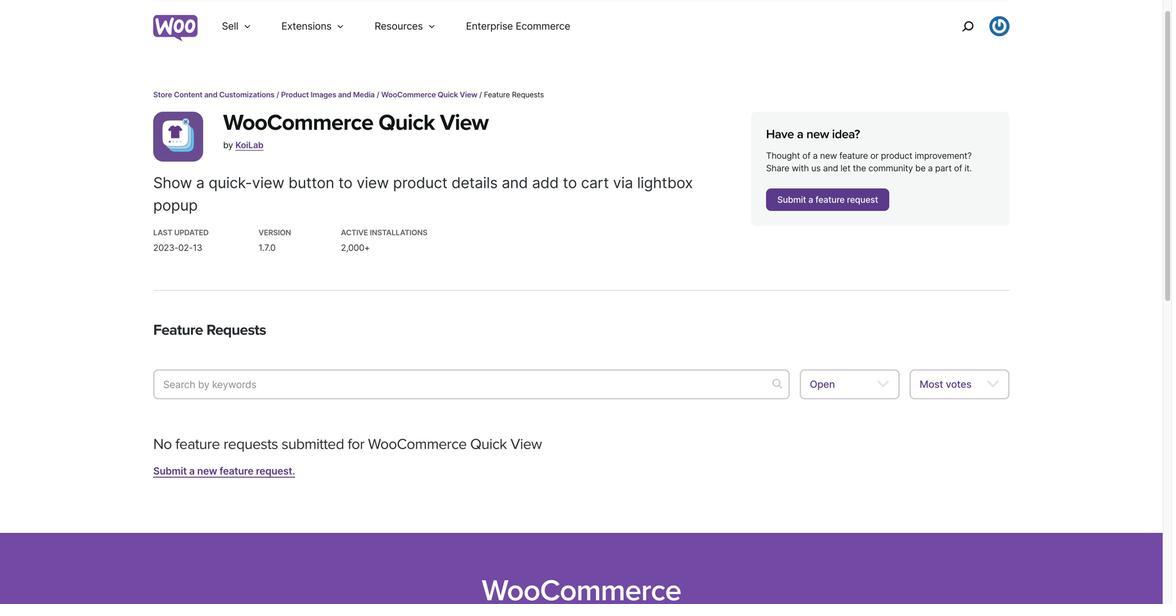 Task type: describe. For each thing, give the bounding box(es) containing it.
2 vertical spatial view
[[511, 436, 542, 454]]

button
[[289, 174, 335, 192]]

feature inside thought of a new feature or product improvement? share with us and let the community be a part of it.
[[840, 150, 869, 161]]

koilab link
[[236, 140, 264, 151]]

media
[[353, 90, 375, 99]]

most votes
[[920, 379, 972, 391]]

details
[[452, 174, 498, 192]]

most
[[920, 379, 944, 391]]

Search by keywords search field
[[153, 370, 790, 400]]

and inside thought of a new feature or product improvement? share with us and let the community be a part of it.
[[824, 163, 839, 174]]

version 1.7.0
[[259, 228, 291, 253]]

resources
[[375, 20, 423, 32]]

1 horizontal spatial requests
[[512, 90, 544, 99]]

woocommerce quick view by koilab
[[223, 109, 489, 151]]

installations
[[370, 228, 428, 237]]

woocommerce quick view link
[[382, 90, 478, 99]]

last updated 2023-02-13
[[153, 228, 209, 253]]

share
[[767, 163, 790, 174]]

request
[[847, 195, 879, 205]]

/ feature
[[480, 90, 510, 99]]

extensions button
[[267, 1, 360, 51]]

let
[[841, 163, 851, 174]]

ecommerce
[[516, 20, 571, 32]]

store content and customizations / product images and media / woocommerce quick view / feature requests
[[153, 90, 544, 99]]

it.
[[965, 163, 973, 174]]

13
[[193, 243, 202, 253]]

feature down the requests
[[220, 465, 254, 477]]

have
[[767, 127, 795, 142]]

enterprise ecommerce
[[466, 20, 571, 32]]

1 to from the left
[[339, 174, 353, 192]]

submit for submit a new feature request.
[[153, 465, 187, 477]]

service navigation menu element
[[936, 6, 1010, 47]]

the
[[853, 163, 867, 174]]

02-
[[178, 243, 193, 253]]

votes
[[946, 379, 972, 391]]

for
[[348, 436, 365, 454]]

1 vertical spatial requests
[[207, 321, 266, 339]]

koilab
[[236, 140, 264, 151]]

enterprise
[[466, 20, 513, 32]]

quick-
[[209, 174, 252, 192]]

open
[[810, 379, 836, 391]]

thought of a new feature or product improvement? share with us and let the community be a part of it.
[[767, 150, 973, 174]]

0 horizontal spatial of
[[803, 150, 811, 161]]

2 view from the left
[[357, 174, 389, 192]]

woocommerce inside the woocommerce quick view by koilab
[[223, 109, 373, 136]]

search image
[[958, 16, 978, 36]]

a for have a new idea?
[[798, 127, 804, 142]]

2023-
[[153, 243, 178, 253]]

submitted
[[282, 436, 344, 454]]

submit a feature request
[[778, 195, 879, 205]]

submit a new feature request.
[[153, 465, 295, 477]]

no
[[153, 436, 172, 454]]

show a quick-view button to view product details and add to cart via lightbox popup
[[153, 174, 693, 215]]

0 vertical spatial woocommerce
[[382, 90, 436, 99]]

a for submit a new feature request.
[[189, 465, 195, 477]]

product inside thought of a new feature or product improvement? share with us and let the community be a part of it.
[[882, 150, 913, 161]]

1 view from the left
[[252, 174, 285, 192]]

idea?
[[833, 127, 860, 142]]

submit for submit a feature request
[[778, 195, 807, 205]]

extensions
[[282, 20, 332, 32]]

version
[[259, 228, 291, 237]]

0 vertical spatial view
[[460, 90, 478, 99]]

0 vertical spatial quick
[[438, 90, 458, 99]]



Task type: vqa. For each thing, say whether or not it's contained in the screenshot.
in to the middle
no



Task type: locate. For each thing, give the bounding box(es) containing it.
angle down image inside open field
[[877, 377, 890, 392]]

quick left / feature
[[438, 90, 458, 99]]

0 horizontal spatial angle down image
[[877, 377, 890, 392]]

to right button
[[339, 174, 353, 192]]

2,000+
[[341, 243, 370, 253]]

1 horizontal spatial quick
[[438, 90, 458, 99]]

or
[[871, 150, 879, 161]]

0 vertical spatial requests
[[512, 90, 544, 99]]

2 angle down image from the left
[[987, 377, 1000, 392]]

Most votes field
[[910, 370, 1010, 400]]

last
[[153, 228, 173, 237]]

a inside 'show a quick-view button to view product details and add to cart via lightbox popup'
[[196, 174, 205, 192]]

enterprise ecommerce link
[[451, 1, 586, 51]]

2 vertical spatial quick
[[470, 436, 507, 454]]

submit a new feature request. link
[[153, 465, 295, 477]]

1 horizontal spatial product
[[882, 150, 913, 161]]

new for submit a new feature request.
[[197, 465, 217, 477]]

thought
[[767, 150, 801, 161]]

1 vertical spatial submit
[[153, 465, 187, 477]]

0 vertical spatial product
[[882, 150, 913, 161]]

0 horizontal spatial requests
[[207, 321, 266, 339]]

woocommerce down product
[[223, 109, 373, 136]]

store
[[153, 90, 172, 99]]

0 horizontal spatial product
[[393, 174, 448, 192]]

0 vertical spatial new
[[807, 127, 830, 142]]

woocommerce
[[382, 90, 436, 99], [223, 109, 373, 136], [368, 436, 467, 454]]

content
[[174, 90, 203, 99]]

a inside button
[[809, 195, 814, 205]]

view
[[252, 174, 285, 192], [357, 174, 389, 192]]

product left details
[[393, 174, 448, 192]]

angle down image right the votes
[[987, 377, 1000, 392]]

1 vertical spatial of
[[955, 163, 963, 174]]

sell button
[[207, 1, 267, 51]]

0 vertical spatial of
[[803, 150, 811, 161]]

and inside 'show a quick-view button to view product details and add to cart via lightbox popup'
[[502, 174, 528, 192]]

with
[[792, 163, 809, 174]]

angle down image
[[877, 377, 890, 392], [987, 377, 1000, 392]]

submit down with
[[778, 195, 807, 205]]

new inside thought of a new feature or product improvement? share with us and let the community be a part of it.
[[821, 150, 838, 161]]

/ left product
[[277, 90, 279, 99]]

angle down image inside most votes field
[[987, 377, 1000, 392]]

1 vertical spatial quick
[[379, 109, 435, 136]]

product
[[281, 90, 309, 99]]

a
[[798, 127, 804, 142], [813, 150, 818, 161], [929, 163, 933, 174], [196, 174, 205, 192], [809, 195, 814, 205], [189, 465, 195, 477]]

and left add
[[502, 174, 528, 192]]

woocommerce right for
[[368, 436, 467, 454]]

updated
[[174, 228, 209, 237]]

requests
[[224, 436, 278, 454]]

1 vertical spatial view
[[440, 109, 489, 136]]

product inside 'show a quick-view button to view product details and add to cart via lightbox popup'
[[393, 174, 448, 192]]

feature inside button
[[816, 195, 845, 205]]

show
[[153, 174, 192, 192]]

1 vertical spatial new
[[821, 150, 838, 161]]

feature right no
[[175, 436, 220, 454]]

2 vertical spatial woocommerce
[[368, 436, 467, 454]]

1 horizontal spatial /
[[377, 90, 380, 99]]

new for have a new idea?
[[807, 127, 830, 142]]

feature requests
[[153, 321, 266, 339]]

0 horizontal spatial quick
[[379, 109, 435, 136]]

product
[[882, 150, 913, 161], [393, 174, 448, 192]]

improvement?
[[915, 150, 972, 161]]

no feature requests submitted for woocommerce quick view
[[153, 436, 542, 454]]

a for show a quick-view button to view product details and add to cart via lightbox popup
[[196, 174, 205, 192]]

and right us
[[824, 163, 839, 174]]

and right content in the left top of the page
[[204, 90, 218, 99]]

to
[[339, 174, 353, 192], [563, 174, 577, 192]]

a for submit a feature request
[[809, 195, 814, 205]]

lightbox
[[638, 174, 693, 192]]

add
[[532, 174, 559, 192]]

1 horizontal spatial angle down image
[[987, 377, 1000, 392]]

open account menu image
[[990, 16, 1010, 36]]

requests right / feature
[[512, 90, 544, 99]]

images
[[311, 90, 337, 99]]

have a new idea?
[[767, 127, 860, 142]]

2 vertical spatial new
[[197, 465, 217, 477]]

cart
[[581, 174, 609, 192]]

feature up the
[[840, 150, 869, 161]]

customizations
[[219, 90, 275, 99]]

quick down woocommerce quick view link on the left of the page
[[379, 109, 435, 136]]

1 vertical spatial woocommerce
[[223, 109, 373, 136]]

angle down image for open
[[877, 377, 890, 392]]

angle down image for most votes
[[987, 377, 1000, 392]]

store content and customizations link
[[153, 90, 275, 99]]

/
[[277, 90, 279, 99], [377, 90, 380, 99]]

Open field
[[800, 370, 900, 400]]

0 horizontal spatial /
[[277, 90, 279, 99]]

and left the media
[[338, 90, 352, 99]]

angle down image left most
[[877, 377, 890, 392]]

via
[[613, 174, 633, 192]]

1 horizontal spatial to
[[563, 174, 577, 192]]

1 / from the left
[[277, 90, 279, 99]]

0 horizontal spatial submit
[[153, 465, 187, 477]]

popup
[[153, 196, 198, 215]]

product images and media link
[[281, 90, 375, 99]]

1 horizontal spatial of
[[955, 163, 963, 174]]

1 horizontal spatial view
[[357, 174, 389, 192]]

feature
[[153, 321, 203, 339]]

of
[[803, 150, 811, 161], [955, 163, 963, 174]]

feature
[[840, 150, 869, 161], [816, 195, 845, 205], [175, 436, 220, 454], [220, 465, 254, 477]]

submit down no
[[153, 465, 187, 477]]

of up with
[[803, 150, 811, 161]]

active
[[341, 228, 368, 237]]

woocommerce right the media
[[382, 90, 436, 99]]

sell
[[222, 20, 239, 32]]

product icon image
[[153, 112, 203, 162]]

view
[[460, 90, 478, 99], [440, 109, 489, 136], [511, 436, 542, 454]]

of left it. on the right of the page
[[955, 163, 963, 174]]

submit inside button
[[778, 195, 807, 205]]

product up community
[[882, 150, 913, 161]]

by
[[223, 140, 233, 151]]

1 angle down image from the left
[[877, 377, 890, 392]]

/ right the media
[[377, 90, 380, 99]]

feature left request at the top right of page
[[816, 195, 845, 205]]

quick inside the woocommerce quick view by koilab
[[379, 109, 435, 136]]

to right add
[[563, 174, 577, 192]]

view inside the woocommerce quick view by koilab
[[440, 109, 489, 136]]

2 horizontal spatial quick
[[470, 436, 507, 454]]

requests
[[512, 90, 544, 99], [207, 321, 266, 339]]

1 horizontal spatial submit
[[778, 195, 807, 205]]

requests right feature
[[207, 321, 266, 339]]

quick down search by keywords search field
[[470, 436, 507, 454]]

quick
[[438, 90, 458, 99], [379, 109, 435, 136], [470, 436, 507, 454]]

request.
[[256, 465, 295, 477]]

1.7.0
[[259, 243, 276, 253]]

community
[[869, 163, 914, 174]]

submit
[[778, 195, 807, 205], [153, 465, 187, 477]]

2 / from the left
[[377, 90, 380, 99]]

and
[[204, 90, 218, 99], [338, 90, 352, 99], [824, 163, 839, 174], [502, 174, 528, 192]]

submit a feature request button
[[767, 189, 890, 211]]

new
[[807, 127, 830, 142], [821, 150, 838, 161], [197, 465, 217, 477]]

1 vertical spatial product
[[393, 174, 448, 192]]

view down the koilab
[[252, 174, 285, 192]]

0 horizontal spatial view
[[252, 174, 285, 192]]

0 vertical spatial submit
[[778, 195, 807, 205]]

0 horizontal spatial to
[[339, 174, 353, 192]]

2 to from the left
[[563, 174, 577, 192]]

be
[[916, 163, 926, 174]]

us
[[812, 163, 821, 174]]

part
[[936, 163, 952, 174]]

view up "active"
[[357, 174, 389, 192]]

resources button
[[360, 1, 451, 51]]

active installations 2,000+
[[341, 228, 428, 253]]



